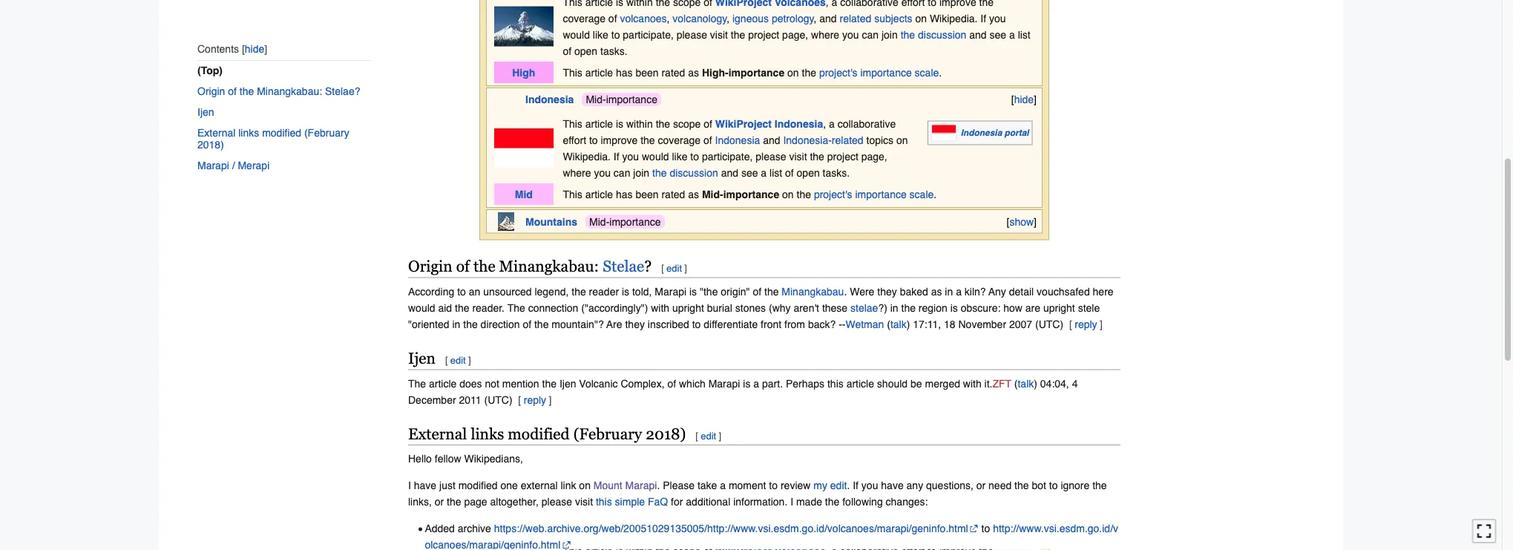 Task type: vqa. For each thing, say whether or not it's contained in the screenshot.
the left the talk Link
yes



Task type: describe. For each thing, give the bounding box(es) containing it.
mid link
[[515, 189, 533, 201]]

mountain"?
[[552, 318, 604, 330]]

1 vertical spatial 2018)
[[646, 425, 686, 443]]

indonesia-related link
[[784, 135, 864, 146]]

external links modified (february 2018) link
[[197, 122, 371, 155]]

join inside "on wikipedia. if you would like to participate, please visit the project page, where you can join"
[[882, 29, 898, 41]]

a up and see a list of open tasks.
[[832, 0, 838, 8]]

just
[[440, 480, 456, 492]]

project inside topics on wikipedia. if you would like to participate, please visit the project page, where you can join
[[828, 151, 859, 163]]

on down the discussion and see a list of open tasks.
[[783, 189, 794, 201]]

article for the article does not mention the ijen volcanic complex, of which marapi is a part. perhaps this article should be merged with it. zft ( talk
[[429, 378, 457, 390]]

and right petrology
[[820, 12, 837, 24]]

hello fellow wikipedians,
[[408, 453, 523, 465]]

wikiproject
[[716, 118, 772, 130]]

importance down and see a list of open tasks.
[[729, 67, 785, 79]]

0 horizontal spatial talk
[[891, 318, 907, 330]]

moment
[[729, 480, 767, 492]]

0 horizontal spatial list
[[770, 167, 783, 179]]

i have just modified one external link on mount marapi . please take a moment to review my edit
[[408, 480, 847, 492]]

subjects
[[875, 12, 913, 24]]

one
[[501, 480, 518, 492]]

where inside "on wikipedia. if you would like to participate, please visit the project page, where you can join"
[[811, 29, 840, 41]]

1 horizontal spatial effort
[[902, 0, 925, 8]]

and up the mid-
[[721, 167, 739, 179]]

0 vertical spatial or
[[977, 480, 986, 492]]

1 horizontal spatial (utc)
[[1036, 318, 1064, 330]]

high-
[[702, 67, 729, 79]]

which
[[679, 378, 706, 390]]

igneous petrology link
[[733, 12, 814, 24]]

is left part.
[[743, 378, 751, 390]]

2011
[[459, 394, 482, 406]]

links inside external links modified (february 2018) link
[[238, 127, 259, 139]]

importance down the discussion and see a list of open tasks.
[[724, 189, 780, 201]]

this for this article is within the scope of wikiproject indonesia
[[563, 118, 583, 130]]

. inside . if you have any questions, or need the bot to ignore the links, or the page altogether, please visit
[[847, 480, 850, 492]]

("accordingly")
[[581, 302, 648, 314]]

2007
[[1010, 318, 1033, 330]]

marapi up this simple faq link
[[626, 480, 657, 492]]

0 vertical spatial related
[[840, 12, 872, 24]]

article for this article has been rated as mid-importance on the project's importance scale .
[[586, 189, 613, 201]]

[ down vouchsafed
[[1070, 318, 1073, 330]]

questions,
[[927, 480, 974, 492]]

[ for ijen
[[445, 355, 448, 366]]

please inside . if you have any questions, or need the bot to ignore the links, or the page altogether, please visit
[[542, 496, 572, 508]]

1 vertical spatial i
[[791, 496, 794, 508]]

http://www.vsi.esdm.go.id/v olcanoes/marapi/geninfo.html link
[[425, 523, 1119, 550]]

can inside topics on wikipedia. if you would like to participate, please visit the project page, where you can join
[[614, 167, 631, 179]]

obscure:
[[961, 302, 1001, 314]]

information.
[[734, 496, 788, 508]]

december
[[408, 394, 456, 406]]

2 vertical spatial wikiproject icon image
[[498, 213, 514, 231]]

1 vertical spatial indonesia link
[[715, 135, 760, 146]]

1 vertical spatial see
[[742, 167, 758, 179]]

, left volcanology
[[667, 12, 670, 24]]

?) in the region is obscure: how are upright stele "oriented in the direction of the mountain"? are they inscribed to differentiate front from back? --
[[408, 302, 1100, 330]]

(why
[[769, 302, 791, 314]]

region
[[919, 302, 948, 314]]

the inside topics on wikipedia. if you would like to participate, please visit the project page, where you can join
[[810, 151, 825, 163]]

origin for origin of the minangkabau: stelae?
[[197, 85, 225, 97]]

zft link
[[993, 378, 1012, 390]]

and see a list of open tasks.
[[563, 29, 1031, 57]]

mid-
[[702, 189, 724, 201]]

) 04:04, 4 december 2011 (utc)
[[408, 378, 1078, 406]]

(utc) inside the ) 04:04, 4 december 2011 (utc)
[[484, 394, 513, 406]]

from
[[785, 318, 805, 330]]

perhaps
[[786, 378, 825, 390]]

aren't
[[794, 302, 820, 314]]

0 horizontal spatial reply
[[524, 394, 546, 406]]

volcanology link
[[673, 12, 727, 24]]

mountains link
[[526, 216, 578, 228]]

mount marapi link
[[594, 480, 657, 492]]

1 vertical spatial effort
[[563, 135, 587, 146]]

0 vertical spatial reply
[[1075, 318, 1098, 330]]

. inside ". were they baked as in a kiln? any detail vouchsafed here would aid the reader. the connection ("accordingly") with upright burial stones (why aren't these"
[[844, 286, 847, 298]]

how
[[1004, 302, 1023, 314]]

1 vertical spatial (february
[[574, 425, 642, 443]]

(top)
[[197, 64, 223, 76]]

fullscreen image
[[1477, 524, 1492, 539]]

origin of the minangkabau: stelae?
[[197, 85, 360, 97]]

indonesia for indonesia and indonesia-related
[[715, 135, 760, 146]]

igneous
[[733, 12, 769, 24]]

high
[[512, 67, 536, 79]]

reader
[[589, 286, 619, 298]]

0 vertical spatial improve
[[940, 0, 977, 8]]

indonesia and indonesia-related
[[715, 135, 864, 146]]

1 horizontal spatial with
[[963, 378, 982, 390]]

according to an unsourced legend, the reader is told, marapi is "the origin" of the minangkabau
[[408, 286, 844, 298]]

http://www.vsi.esdm.go.id/v olcanoes/marapi/geninfo.html
[[425, 523, 1119, 550]]

0 vertical spatial this
[[828, 378, 844, 390]]

mid
[[515, 189, 533, 201]]

are
[[607, 318, 623, 330]]

the discussion
[[901, 29, 967, 41]]

indonesia-
[[784, 135, 832, 146]]

topics on wikipedia. if you would like to participate, please visit the project page, where you can join
[[563, 135, 908, 179]]

origin of the minangkabau: stelae ?
[[408, 258, 652, 276]]

visit inside . if you have any questions, or need the bot to ignore the links, or the page altogether, please visit
[[575, 496, 593, 508]]

project's importance scale link for related
[[820, 67, 939, 79]]

detail
[[1009, 286, 1034, 298]]

1 vertical spatial links
[[471, 425, 504, 443]]

0 horizontal spatial ijen
[[197, 106, 214, 118]]

rated for high-importance
[[662, 67, 686, 79]]

2 - from the left
[[842, 318, 846, 330]]

marapi / merapi
[[197, 159, 270, 171]]

the inside "on wikipedia. if you would like to participate, please visit the project page, where you can join"
[[731, 29, 746, 41]]

archive
[[458, 523, 491, 535]]

, up and see a list of open tasks.
[[814, 12, 817, 24]]

is left told,
[[622, 286, 630, 298]]

front
[[761, 318, 782, 330]]

indonesia for indonesia
[[526, 94, 574, 106]]

please
[[663, 480, 695, 492]]

project inside "on wikipedia. if you would like to participate, please visit the project page, where you can join"
[[748, 29, 780, 41]]

would inside topics on wikipedia. if you would like to participate, please visit the project page, where you can join
[[642, 151, 669, 163]]

of inside ?) in the region is obscure: how are upright stele "oriented in the direction of the mountain"? are they inscribed to differentiate front from back? --
[[523, 318, 532, 330]]

1 horizontal spatial (
[[1015, 378, 1018, 390]]

scale for this article has been rated as high-importance on the project's importance scale .
[[915, 67, 939, 79]]

link
[[561, 480, 576, 492]]

. down flag image
[[934, 189, 937, 201]]

external
[[521, 480, 558, 492]]

edit for external links modified (february 2018)
[[701, 431, 717, 442]]

0 vertical spatial talk link
[[891, 318, 907, 330]]

mention
[[502, 378, 539, 390]]

1 horizontal spatial coverage
[[658, 135, 701, 146]]

the inside ". were they baked as in a kiln? any detail vouchsafed here would aid the reader. the connection ("accordingly") with upright burial stones (why aren't these"
[[508, 302, 525, 314]]

page, inside topics on wikipedia. if you would like to participate, please visit the project page, where you can join
[[862, 151, 888, 163]]

mountains
[[526, 216, 578, 228]]

0 vertical spatial coverage
[[563, 12, 606, 24]]

has for volcanoes
[[616, 67, 633, 79]]

1 horizontal spatial the discussion link
[[901, 29, 967, 41]]

1 vertical spatial collaborative
[[838, 118, 896, 130]]

1 vertical spatial open
[[797, 167, 820, 179]]

edit link for origin of the minangkabau:
[[667, 263, 682, 274]]

rated for mid-importance
[[662, 189, 686, 201]]

to inside . if you have any questions, or need the bot to ignore the links, or the page altogether, please visit
[[1050, 480, 1058, 492]]

hide button
[[1010, 92, 1039, 108]]

0 horizontal spatial in
[[452, 318, 461, 330]]

in inside ". were they baked as in a kiln? any detail vouchsafed here would aid the reader. the connection ("accordingly") with upright burial stones (why aren't these"
[[945, 286, 953, 298]]

join inside topics on wikipedia. if you would like to participate, please visit the project page, where you can join
[[634, 167, 650, 179]]

2 vertical spatial modified
[[459, 480, 498, 492]]

0 horizontal spatial 2018)
[[197, 139, 224, 151]]

should
[[877, 378, 908, 390]]

1 horizontal spatial in
[[891, 302, 899, 314]]

[ for origin of the minangkabau:
[[662, 263, 664, 274]]

discussion for the discussion
[[918, 29, 967, 41]]

visit inside topics on wikipedia. if you would like to participate, please visit the project page, where you can join
[[789, 151, 807, 163]]

fellow
[[435, 453, 461, 465]]

participate, inside topics on wikipedia. if you would like to participate, please visit the project page, where you can join
[[702, 151, 753, 163]]

tasks. inside and see a list of open tasks.
[[601, 45, 628, 57]]

0 vertical spatial collaborative
[[841, 0, 899, 8]]

hide inside dropdown button
[[1015, 94, 1034, 106]]

1 , a collaborative effort to improve the coverage of from the top
[[563, 0, 994, 24]]

(february inside external links modified (february 2018)
[[304, 127, 349, 139]]

faq
[[648, 496, 668, 508]]

were
[[850, 286, 875, 298]]

0 horizontal spatial indonesia link
[[526, 94, 574, 106]]

0 horizontal spatial improve
[[601, 135, 638, 146]]

https://web.archive.org/web/20051029135005/http://www.vsi.esdm.go.id/volcanoes/marapi/geninfo.html link
[[494, 523, 979, 535]]

wetman ( talk ) 17:11, 18 november 2007 (utc) [ reply ]
[[846, 318, 1103, 330]]

origin for origin of the minangkabau: stelae ?
[[408, 258, 453, 276]]

any
[[907, 480, 924, 492]]

. down the discussion
[[939, 67, 942, 79]]

back?
[[808, 318, 836, 330]]

importance down subjects
[[861, 67, 912, 79]]

contents
[[197, 43, 239, 54]]

/
[[232, 159, 235, 171]]

and down wikiproject indonesia link
[[763, 135, 781, 146]]

burial
[[707, 302, 733, 314]]

is inside ?) in the region is obscure: how are upright stele "oriented in the direction of the mountain"? are they inscribed to differentiate front from back? --
[[951, 302, 958, 314]]

reader.
[[472, 302, 505, 314]]

1 horizontal spatial talk link
[[1018, 378, 1034, 390]]

1 vertical spatial or
[[435, 496, 444, 508]]

november
[[959, 318, 1007, 330]]

article for this article has been rated as high-importance on the project's importance scale .
[[586, 67, 613, 79]]

stelae link
[[603, 258, 644, 276]]

this simple faq link
[[596, 496, 668, 508]]

article for this article is within the scope of wikiproject indonesia
[[586, 118, 613, 130]]

https://web.archive.org/web/20051029135005/http://www.vsi.esdm.go.id/volcanoes/marapi/geninfo.html
[[494, 523, 969, 535]]

bot
[[1032, 480, 1047, 492]]

0 vertical spatial external links modified (february 2018)
[[197, 127, 349, 151]]

merapi
[[238, 159, 270, 171]]

0 vertical spatial )
[[907, 318, 910, 330]]

1 vertical spatial external links modified (february 2018)
[[408, 425, 686, 443]]

1 vertical spatial talk
[[1018, 378, 1034, 390]]

marapi inside "link"
[[197, 159, 229, 171]]

upright inside ". were they baked as in a kiln? any detail vouchsafed here would aid the reader. the connection ("accordingly") with upright burial stones (why aren't these"
[[673, 302, 704, 314]]

1 vertical spatial modified
[[508, 425, 570, 443]]

flag image
[[932, 125, 957, 142]]

any
[[989, 286, 1007, 298]]

stelae?
[[325, 85, 360, 97]]

contents hide
[[197, 43, 265, 54]]

1 vertical spatial the
[[408, 378, 426, 390]]

on right link
[[579, 480, 591, 492]]

is left within
[[616, 118, 624, 130]]

a inside ". were they baked as in a kiln? any detail vouchsafed here would aid the reader. the connection ("accordingly") with upright burial stones (why aren't these"
[[956, 286, 962, 298]]

) inside the ) 04:04, 4 december 2011 (utc)
[[1034, 378, 1038, 390]]

1 vertical spatial ijen
[[408, 350, 436, 367]]

been for the
[[636, 189, 659, 201]]

of inside and see a list of open tasks.
[[563, 45, 572, 57]]

17:11,
[[913, 318, 941, 330]]

a left part.
[[754, 378, 760, 390]]

0 horizontal spatial (
[[887, 318, 891, 330]]

0 horizontal spatial reply button
[[524, 394, 546, 406]]

?
[[644, 258, 652, 276]]

hide inside contents hide
[[245, 43, 265, 54]]

[ down mention
[[518, 394, 521, 406]]

, up "on wikipedia. if you would like to participate, please visit the project page, where you can join"
[[826, 0, 829, 8]]

project's for tasks.
[[814, 189, 853, 201]]

2 horizontal spatial ijen
[[560, 378, 576, 390]]

as for high-importance
[[688, 67, 699, 79]]



Task type: locate. For each thing, give the bounding box(es) containing it.
as left the mid-
[[688, 189, 699, 201]]

as for mid-importance
[[688, 189, 699, 201]]

connection
[[528, 302, 579, 314]]

as inside ". were they baked as in a kiln? any detail vouchsafed here would aid the reader. the connection ("accordingly") with upright burial stones (why aren't these"
[[931, 286, 942, 298]]

indonesia down wikiproject
[[715, 135, 760, 146]]

2 vertical spatial [ edit ]
[[696, 431, 722, 442]]

participate,
[[623, 29, 674, 41], [702, 151, 753, 163]]

effort
[[902, 0, 925, 8], [563, 135, 587, 146]]

page,
[[783, 29, 809, 41], [862, 151, 888, 163]]

. up following
[[847, 480, 850, 492]]

edit link up the does
[[450, 355, 466, 366]]

the discussion link up the mid-
[[653, 167, 718, 179]]

rated left high-
[[662, 67, 686, 79]]

wikiproject indonesia link
[[716, 118, 823, 130]]

(february
[[304, 127, 349, 139], [574, 425, 642, 443]]

modified down [ reply ]
[[508, 425, 570, 443]]

been for volcanoes
[[636, 67, 659, 79]]

1 horizontal spatial origin
[[408, 258, 453, 276]]

please inside topics on wikipedia. if you would like to participate, please visit the project page, where you can join
[[756, 151, 787, 163]]

2 vertical spatial in
[[452, 318, 461, 330]]

1 vertical spatial this
[[563, 118, 583, 130]]

this right perhaps
[[828, 378, 844, 390]]

participate, up the discussion and see a list of open tasks.
[[702, 151, 753, 163]]

please inside "on wikipedia. if you would like to participate, please visit the project page, where you can join"
[[677, 29, 707, 41]]

0 vertical spatial open
[[575, 45, 598, 57]]

(
[[887, 318, 891, 330], [1015, 378, 1018, 390]]

1 rated from the top
[[662, 67, 686, 79]]

2018) up please
[[646, 425, 686, 443]]

0 horizontal spatial or
[[435, 496, 444, 508]]

a up hide dropdown button
[[1010, 29, 1015, 41]]

0 vertical spatial can
[[862, 29, 879, 41]]

open inside and see a list of open tasks.
[[575, 45, 598, 57]]

1 vertical spatial hide
[[1015, 94, 1034, 106]]

wikiproject icon image for this article is within the scope of
[[494, 129, 554, 168]]

project's for related
[[820, 67, 858, 79]]

1 horizontal spatial [ edit ]
[[662, 263, 687, 274]]

high link
[[512, 67, 536, 79]]

0 horizontal spatial please
[[542, 496, 572, 508]]

reply
[[1075, 318, 1098, 330], [524, 394, 546, 406]]

see inside and see a list of open tasks.
[[990, 29, 1007, 41]]

2 rated from the top
[[662, 189, 686, 201]]

2 vertical spatial ijen
[[560, 378, 576, 390]]

indonesia link down wikiproject
[[715, 135, 760, 146]]

0 vertical spatial wikiproject icon image
[[494, 7, 554, 47]]

they inside ". were they baked as in a kiln? any detail vouchsafed here would aid the reader. the connection ("accordingly") with upright burial stones (why aren't these"
[[878, 286, 897, 298]]

within
[[627, 118, 653, 130]]

upright down vouchsafed
[[1044, 302, 1076, 314]]

1 vertical spatial list
[[770, 167, 783, 179]]

0 horizontal spatial external
[[197, 127, 236, 139]]

marapi / merapi link
[[197, 155, 371, 176]]

as
[[688, 67, 699, 79], [688, 189, 699, 201], [931, 286, 942, 298]]

origin of the minangkabau: stelae? link
[[197, 81, 371, 102]]

list inside and see a list of open tasks.
[[1018, 29, 1031, 41]]

can down related subjects link
[[862, 29, 879, 41]]

have up links,
[[414, 480, 437, 492]]

wikipedia. inside "on wikipedia. if you would like to participate, please visit the project page, where you can join"
[[930, 12, 978, 24]]

1 vertical spatial tasks.
[[823, 167, 850, 179]]

[ edit ] for origin of the minangkabau:
[[662, 263, 687, 274]]

and
[[820, 12, 837, 24], [970, 29, 987, 41], [763, 135, 781, 146], [721, 167, 739, 179]]

1 vertical spatial been
[[636, 189, 659, 201]]

related left subjects
[[840, 12, 872, 24]]

marapi right told,
[[655, 286, 687, 298]]

this article is within the scope of wikiproject indonesia
[[563, 118, 823, 130]]

0 horizontal spatial i
[[408, 480, 411, 492]]

2 horizontal spatial [ edit ]
[[696, 431, 722, 442]]

article
[[586, 67, 613, 79], [586, 118, 613, 130], [586, 189, 613, 201], [429, 378, 457, 390], [847, 378, 875, 390]]

. were they baked as in a kiln? any detail vouchsafed here would aid the reader. the connection ("accordingly") with upright burial stones (why aren't these
[[408, 286, 1114, 314]]

on inside topics on wikipedia. if you would like to participate, please visit the project page, where you can join
[[897, 135, 908, 146]]

here
[[1093, 286, 1114, 298]]

project's
[[820, 67, 858, 79], [814, 189, 853, 201]]

to inside topics on wikipedia. if you would like to participate, please visit the project page, where you can join
[[691, 151, 699, 163]]

this for this article has been rated as high-importance on the project's importance scale .
[[563, 67, 583, 79]]

scope
[[673, 118, 701, 130]]

the down unsourced
[[508, 302, 525, 314]]

coverage
[[563, 12, 606, 24], [658, 135, 701, 146]]

minangkabau: for stelae?
[[257, 85, 322, 97]]

reply button down mention
[[524, 394, 546, 406]]

wikipedia. inside topics on wikipedia. if you would like to participate, please visit the project page, where you can join
[[563, 151, 611, 163]]

baked
[[900, 286, 929, 298]]

and right the discussion
[[970, 29, 987, 41]]

0 vertical spatial project
[[748, 29, 780, 41]]

project's importance scale link for tasks.
[[814, 189, 934, 201]]

page, down petrology
[[783, 29, 809, 41]]

and inside and see a list of open tasks.
[[970, 29, 987, 41]]

if inside topics on wikipedia. if you would like to participate, please visit the project page, where you can join
[[614, 151, 620, 163]]

wikipedia.
[[930, 12, 978, 24], [563, 151, 611, 163]]

origin"
[[721, 286, 750, 298]]

[ edit ] for ijen
[[445, 355, 471, 366]]

importance down topics
[[856, 189, 907, 201]]

visit inside "on wikipedia. if you would like to participate, please visit the project page, where you can join"
[[710, 29, 728, 41]]

, up 'indonesia-related' link
[[823, 118, 826, 130]]

0 vertical spatial with
[[651, 302, 670, 314]]

modified inside external links modified (february 2018)
[[262, 127, 301, 139]]

0 vertical spatial project's
[[820, 67, 858, 79]]

project's down and see a list of open tasks.
[[820, 67, 858, 79]]

0 vertical spatial participate,
[[623, 29, 674, 41]]

discussion
[[918, 29, 967, 41], [670, 167, 718, 179]]

1 vertical spatial related
[[832, 135, 864, 146]]

2 , a collaborative effort to improve the coverage of from the top
[[563, 118, 896, 146]]

collaborative up topics
[[838, 118, 896, 130]]

tasks. down volcanoes
[[601, 45, 628, 57]]

like inside topics on wikipedia. if you would like to participate, please visit the project page, where you can join
[[672, 151, 688, 163]]

1 vertical spatial )
[[1034, 378, 1038, 390]]

.
[[939, 67, 942, 79], [934, 189, 937, 201], [844, 286, 847, 298], [657, 480, 660, 492], [847, 480, 850, 492]]

1 have from the left
[[414, 480, 437, 492]]

external links modified (february 2018)
[[197, 127, 349, 151], [408, 425, 686, 443]]

0 horizontal spatial this
[[596, 496, 612, 508]]

following
[[843, 496, 883, 508]]

1 vertical spatial they
[[625, 318, 645, 330]]

indonesia for indonesia portal
[[961, 128, 1002, 138]]

[ edit ] for external links modified (february 2018)
[[696, 431, 722, 442]]

2 vertical spatial edit link
[[701, 431, 717, 442]]

a right take at the left
[[720, 480, 726, 492]]

please down link
[[542, 496, 572, 508]]

added
[[425, 523, 455, 535]]

does
[[460, 378, 482, 390]]

part.
[[762, 378, 783, 390]]

where
[[811, 29, 840, 41], [563, 167, 591, 179]]

0 vertical spatial [ edit ]
[[662, 263, 687, 274]]

visit down volcanology 'link'
[[710, 29, 728, 41]]

mid‑importance for mountains
[[590, 216, 661, 228]]

list up the this article has been rated as mid-importance on the project's importance scale .
[[770, 167, 783, 179]]

rated
[[662, 67, 686, 79], [662, 189, 686, 201]]

0 vertical spatial please
[[677, 29, 707, 41]]

would inside "on wikipedia. if you would like to participate, please visit the project page, where you can join"
[[563, 29, 590, 41]]

1 upright from the left
[[673, 302, 704, 314]]

if
[[981, 12, 987, 24], [614, 151, 620, 163], [853, 480, 859, 492]]

has for the
[[616, 189, 633, 201]]

1 been from the top
[[636, 67, 659, 79]]

1 horizontal spatial like
[[672, 151, 688, 163]]

edit right ?
[[667, 263, 682, 274]]

can
[[862, 29, 879, 41], [614, 167, 631, 179]]

improve
[[940, 0, 977, 8], [601, 135, 638, 146]]

direction
[[481, 318, 520, 330]]

show button
[[1005, 214, 1039, 230]]

2 this from the top
[[563, 118, 583, 130]]

or left need
[[977, 480, 986, 492]]

if inside "on wikipedia. if you would like to participate, please visit the project page, where you can join"
[[981, 12, 987, 24]]

edit link up take at the left
[[701, 431, 717, 442]]

as left high-
[[688, 67, 699, 79]]

edit for ijen
[[450, 355, 466, 366]]

a inside and see a list of open tasks.
[[1010, 29, 1015, 41]]

where up mountains "link" at the left top of page
[[563, 167, 591, 179]]

where inside topics on wikipedia. if you would like to participate, please visit the project page, where you can join
[[563, 167, 591, 179]]

links up wikipedians, in the bottom left of the page
[[471, 425, 504, 443]]

] for ijen
[[468, 355, 471, 366]]

,
[[826, 0, 829, 8], [667, 12, 670, 24], [727, 12, 730, 24], [814, 12, 817, 24], [823, 118, 826, 130]]

like inside "on wikipedia. if you would like to participate, please visit the project page, where you can join"
[[593, 29, 609, 41]]

project down volcanoes , volcanology , igneous petrology , and related subjects
[[748, 29, 780, 41]]

mid‑importance up stelae link
[[590, 216, 661, 228]]

minangkabau: down (top) link
[[257, 85, 322, 97]]

0 horizontal spatial modified
[[262, 127, 301, 139]]

tasks.
[[601, 45, 628, 57], [823, 167, 850, 179]]

] for external links modified (february 2018)
[[719, 431, 722, 442]]

0 horizontal spatial project
[[748, 29, 780, 41]]

1 horizontal spatial discussion
[[918, 29, 967, 41]]

a
[[832, 0, 838, 8], [1010, 29, 1015, 41], [829, 118, 835, 130], [761, 167, 767, 179], [956, 286, 962, 298], [754, 378, 760, 390], [720, 480, 726, 492]]

0 vertical spatial discussion
[[918, 29, 967, 41]]

2 upright from the left
[[1044, 302, 1076, 314]]

1 horizontal spatial page,
[[862, 151, 888, 163]]

page, inside "on wikipedia. if you would like to participate, please visit the project page, where you can join"
[[783, 29, 809, 41]]

1 vertical spatial edit link
[[450, 355, 466, 366]]

links up merapi
[[238, 127, 259, 139]]

0 vertical spatial wikipedia.
[[930, 12, 978, 24]]

scale for this article has been rated as mid-importance on the project's importance scale .
[[910, 189, 934, 201]]

2 been from the top
[[636, 189, 659, 201]]

wetman
[[846, 318, 884, 330]]

the
[[980, 0, 994, 8], [731, 29, 746, 41], [901, 29, 915, 41], [802, 67, 817, 79], [240, 85, 254, 97], [656, 118, 670, 130], [641, 135, 655, 146], [810, 151, 825, 163], [653, 167, 667, 179], [797, 189, 811, 201], [474, 258, 496, 276], [572, 286, 586, 298], [765, 286, 779, 298], [455, 302, 470, 314], [902, 302, 916, 314], [463, 318, 478, 330], [534, 318, 549, 330], [542, 378, 557, 390], [1015, 480, 1029, 492], [1093, 480, 1107, 492], [447, 496, 461, 508], [825, 496, 840, 508]]

0 vertical spatial edit link
[[667, 263, 682, 274]]

coverage left volcanoes
[[563, 12, 606, 24]]

mid‑importance for indonesia
[[586, 94, 658, 106]]

0 horizontal spatial (utc)
[[484, 394, 513, 406]]

you inside . if you have any questions, or need the bot to ignore the links, or the page altogether, please visit
[[862, 480, 879, 492]]

a up the this article has been rated as mid-importance on the project's importance scale .
[[761, 167, 767, 179]]

1 this from the top
[[563, 67, 583, 79]]

join
[[882, 29, 898, 41], [634, 167, 650, 179]]

on inside "on wikipedia. if you would like to participate, please visit the project page, where you can join"
[[916, 12, 927, 24]]

edit link
[[667, 263, 682, 274], [450, 355, 466, 366], [701, 431, 717, 442]]

this
[[563, 67, 583, 79], [563, 118, 583, 130], [563, 189, 583, 201]]

a up 'indonesia-related' link
[[829, 118, 835, 130]]

review
[[781, 480, 811, 492]]

this simple faq for additional information. i made the following changes:
[[596, 496, 928, 508]]

they inside ?) in the region is obscure: how are upright stele "oriented in the direction of the mountain"? are they inscribed to differentiate front from back? --
[[625, 318, 645, 330]]

added archive https://web.archive.org/web/20051029135005/http://www.vsi.esdm.go.id/volcanoes/marapi/geninfo.html
[[425, 523, 969, 535]]

wetman link
[[846, 318, 884, 330]]

2018) up marapi / merapi
[[197, 139, 224, 151]]

external links modified (february 2018) up marapi / merapi "link" on the left top of the page
[[197, 127, 349, 151]]

wikiproject icon image
[[494, 7, 554, 47], [494, 129, 554, 168], [498, 213, 514, 231]]

has
[[616, 67, 633, 79], [616, 189, 633, 201]]

1 vertical spatial minangkabau:
[[499, 258, 599, 276]]

have up changes:
[[881, 480, 904, 492]]

(utc) down not
[[484, 394, 513, 406]]

0 vertical spatial , a collaborative effort to improve the coverage of
[[563, 0, 994, 24]]

0 horizontal spatial visit
[[575, 496, 593, 508]]

my edit link
[[814, 480, 847, 492]]

0 vertical spatial scale
[[915, 67, 939, 79]]

the inside ". were they baked as in a kiln? any detail vouchsafed here would aid the reader. the connection ("accordingly") with upright burial stones (why aren't these"
[[455, 302, 470, 314]]

minangkabau: for stelae
[[499, 258, 599, 276]]

edit link for ijen
[[450, 355, 466, 366]]

has up within
[[616, 67, 633, 79]]

0 vertical spatial reply button
[[1075, 318, 1098, 330]]

1 vertical spatial would
[[642, 151, 669, 163]]

0 horizontal spatial where
[[563, 167, 591, 179]]

if inside . if you have any questions, or need the bot to ignore the links, or the page altogether, please visit
[[853, 480, 859, 492]]

1 vertical spatial , a collaborative effort to improve the coverage of
[[563, 118, 896, 146]]

scale down the discussion
[[915, 67, 939, 79]]

discussion for the discussion and see a list of open tasks.
[[670, 167, 718, 179]]

reply button down stele
[[1075, 318, 1098, 330]]

1 horizontal spatial reply
[[1075, 318, 1098, 330]]

hide up portal
[[1015, 94, 1034, 106]]

talk link
[[891, 318, 907, 330], [1018, 378, 1034, 390]]

1 horizontal spatial visit
[[710, 29, 728, 41]]

hide right the contents
[[245, 43, 265, 54]]

external links modified (february 2018) down [ reply ]
[[408, 425, 686, 443]]

improve up the discussion
[[940, 0, 977, 8]]

this for this article has been rated as mid-importance on the project's importance scale .
[[563, 189, 583, 201]]

minangkabau
[[782, 286, 844, 298]]

to inside "on wikipedia. if you would like to participate, please visit the project page, where you can join"
[[612, 29, 620, 41]]

can inside "on wikipedia. if you would like to participate, please visit the project page, where you can join"
[[862, 29, 879, 41]]

where down petrology
[[811, 29, 840, 41]]

as up 'region'
[[931, 286, 942, 298]]

legend,
[[535, 286, 569, 298]]

indonesia up indonesia-
[[775, 118, 823, 130]]

. up the faq
[[657, 480, 660, 492]]

mid‑importance up within
[[586, 94, 658, 106]]

1 has from the top
[[616, 67, 633, 79]]

project's importance scale link down topics
[[814, 189, 934, 201]]

0 horizontal spatial effort
[[563, 135, 587, 146]]

page, down topics
[[862, 151, 888, 163]]

1 vertical spatial (
[[1015, 378, 1018, 390]]

0 vertical spatial (
[[887, 318, 891, 330]]

0 horizontal spatial external links modified (february 2018)
[[197, 127, 349, 151]]

. left were
[[844, 286, 847, 298]]

0 vertical spatial list
[[1018, 29, 1031, 41]]

(utc) down are
[[1036, 318, 1064, 330]]

stele
[[1078, 302, 1100, 314]]

ijen link
[[197, 102, 371, 122]]

0 horizontal spatial links
[[238, 127, 259, 139]]

1 horizontal spatial ijen
[[408, 350, 436, 367]]

upright inside ?) in the region is obscure: how are upright stele "oriented in the direction of the mountain"? are they inscribed to differentiate front from back? --
[[1044, 302, 1076, 314]]

0 vertical spatial rated
[[662, 67, 686, 79]]

volcanology
[[673, 12, 727, 24]]

i down review
[[791, 496, 794, 508]]

indonesia portal
[[961, 128, 1029, 138]]

join down within
[[634, 167, 650, 179]]

upright up inscribed
[[673, 302, 704, 314]]

ijen down the (top)
[[197, 106, 214, 118]]

take
[[698, 480, 717, 492]]

marapi right which
[[709, 378, 741, 390]]

volcanoes
[[620, 12, 667, 24]]

1 vertical spatial page,
[[862, 151, 888, 163]]

volcanoes , volcanology , igneous petrology , and related subjects
[[620, 12, 913, 24]]

they right are
[[625, 318, 645, 330]]

my
[[814, 480, 828, 492]]

wikipedians,
[[464, 453, 523, 465]]

indonesia left portal
[[961, 128, 1002, 138]]

on down and see a list of open tasks.
[[788, 67, 799, 79]]

on up the discussion
[[916, 12, 927, 24]]

1 vertical spatial the discussion link
[[653, 167, 718, 179]]

tasks. down 'indonesia-related' link
[[823, 167, 850, 179]]

1 horizontal spatial can
[[862, 29, 879, 41]]

0 vertical spatial minangkabau:
[[257, 85, 322, 97]]

would inside ". were they baked as in a kiln? any detail vouchsafed here would aid the reader. the connection ("accordingly") with upright burial stones (why aren't these"
[[408, 302, 435, 314]]

[ edit ] up the does
[[445, 355, 471, 366]]

to
[[928, 0, 937, 8], [612, 29, 620, 41], [589, 135, 598, 146], [691, 151, 699, 163], [457, 286, 466, 298], [692, 318, 701, 330], [769, 480, 778, 492], [1050, 480, 1058, 492], [979, 523, 993, 535]]

) left 04:04,
[[1034, 378, 1038, 390]]

0 vertical spatial ijen
[[197, 106, 214, 118]]

1 horizontal spatial if
[[853, 480, 859, 492]]

is
[[616, 118, 624, 130], [622, 286, 630, 298], [690, 286, 697, 298], [951, 302, 958, 314], [743, 378, 751, 390]]

] for origin of the minangkabau:
[[685, 263, 687, 274]]

according
[[408, 286, 455, 298]]

1 - from the left
[[839, 318, 842, 330]]

project
[[748, 29, 780, 41], [828, 151, 859, 163]]

would
[[563, 29, 590, 41], [642, 151, 669, 163], [408, 302, 435, 314]]

1 vertical spatial scale
[[910, 189, 934, 201]]

is up 18
[[951, 302, 958, 314]]

the discussion link down subjects
[[901, 29, 967, 41]]

have inside . if you have any questions, or need the bot to ignore the links, or the page altogether, please visit
[[881, 480, 904, 492]]

1 horizontal spatial the
[[508, 302, 525, 314]]

( down ?) at bottom
[[887, 318, 891, 330]]

to inside ?) in the region is obscure: how are upright stele "oriented in the direction of the mountain"? are they inscribed to differentiate front from back? --
[[692, 318, 701, 330]]

1 vertical spatial join
[[634, 167, 650, 179]]

collaborative up related subjects link
[[841, 0, 899, 8]]

participate, inside "on wikipedia. if you would like to participate, please visit the project page, where you can join"
[[623, 29, 674, 41]]

( right zft link
[[1015, 378, 1018, 390]]

0 vertical spatial see
[[990, 29, 1007, 41]]

told,
[[632, 286, 652, 298]]

list
[[1018, 29, 1031, 41], [770, 167, 783, 179]]

wikipedia. up mountains "link" at the left top of page
[[563, 151, 611, 163]]

0 horizontal spatial would
[[408, 302, 435, 314]]

edit link for external links modified (february 2018)
[[701, 431, 717, 442]]

see up the this article has been rated as mid-importance on the project's importance scale .
[[742, 167, 758, 179]]

is left "the on the left bottom of page
[[690, 286, 697, 298]]

wikiproject icon image for , a collaborative effort to improve the coverage of
[[494, 7, 554, 47]]

1 horizontal spatial external
[[408, 425, 467, 443]]

edit right "my"
[[831, 480, 847, 492]]

in right ""oriented"
[[452, 318, 461, 330]]

)
[[907, 318, 910, 330], [1034, 378, 1038, 390]]

with inside ". were they baked as in a kiln? any detail vouchsafed here would aid the reader. the connection ("accordingly") with upright burial stones (why aren't these"
[[651, 302, 670, 314]]

3 this from the top
[[563, 189, 583, 201]]

[ for external links modified (february 2018)
[[696, 431, 699, 442]]

an
[[469, 286, 481, 298]]

1 vertical spatial coverage
[[658, 135, 701, 146]]

2 has from the top
[[616, 189, 633, 201]]

related subjects link
[[840, 12, 913, 24]]

0 horizontal spatial like
[[593, 29, 609, 41]]

2 horizontal spatial would
[[642, 151, 669, 163]]

stelae
[[851, 302, 879, 314]]

1 vertical spatial in
[[891, 302, 899, 314]]

olcanoes/marapi/geninfo.html
[[425, 540, 561, 550]]

, left the igneous
[[727, 12, 730, 24]]

this left within
[[563, 118, 583, 130]]

[ right ?
[[662, 263, 664, 274]]

1 vertical spatial project's importance scale link
[[814, 189, 934, 201]]

2 have from the left
[[881, 480, 904, 492]]

0 vertical spatial join
[[882, 29, 898, 41]]

2 horizontal spatial in
[[945, 286, 953, 298]]

0 horizontal spatial upright
[[673, 302, 704, 314]]

0 horizontal spatial discussion
[[670, 167, 718, 179]]

1 vertical spatial with
[[963, 378, 982, 390]]

1 horizontal spatial project
[[828, 151, 859, 163]]

1 vertical spatial project's
[[814, 189, 853, 201]]

edit for origin of the minangkabau:
[[667, 263, 682, 274]]

the discussion link
[[901, 29, 967, 41], [653, 167, 718, 179]]

1 horizontal spatial see
[[990, 29, 1007, 41]]

origin up the according
[[408, 258, 453, 276]]

this up mountains "link" at the left top of page
[[563, 189, 583, 201]]

of inside origin of the minangkabau: stelae? link
[[228, 85, 237, 97]]

2 horizontal spatial please
[[756, 151, 787, 163]]

1 horizontal spatial talk
[[1018, 378, 1034, 390]]

0 vertical spatial modified
[[262, 127, 301, 139]]



